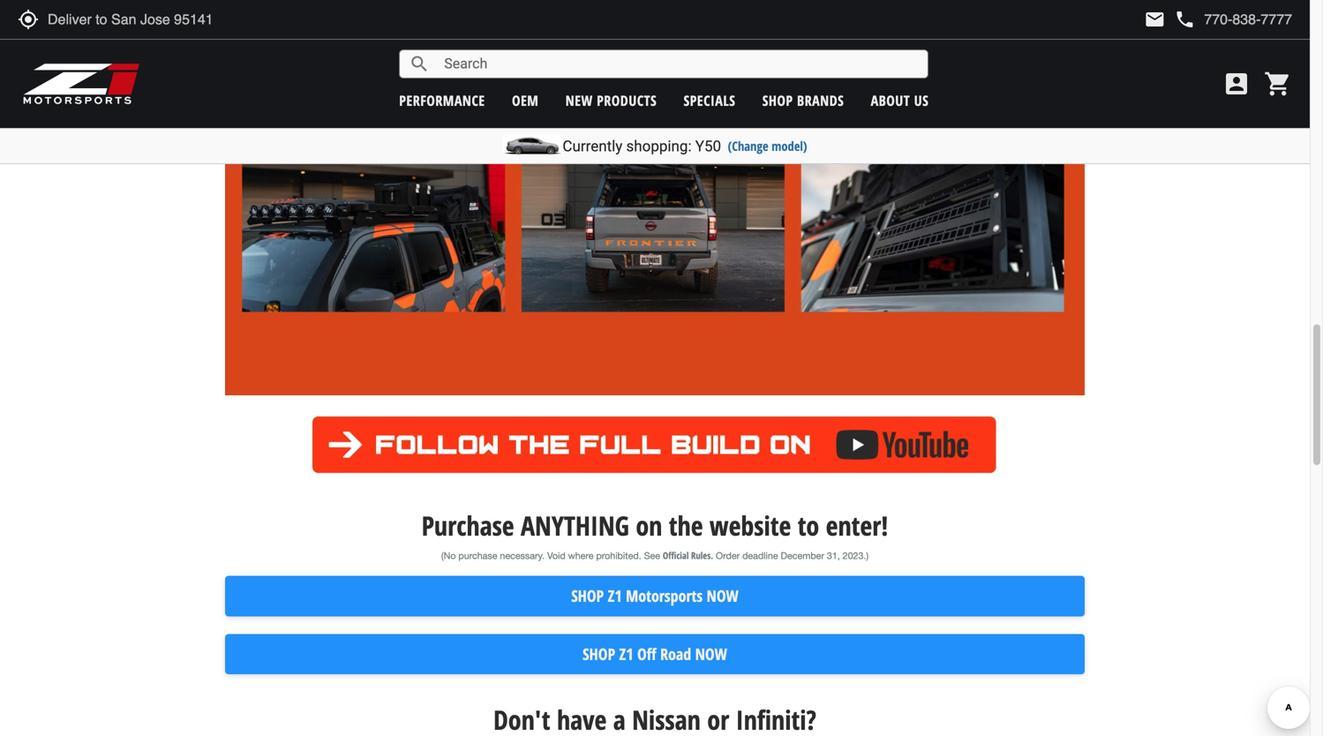 Task type: vqa. For each thing, say whether or not it's contained in the screenshot.
THE X- to the bottom
no



Task type: locate. For each thing, give the bounding box(es) containing it.
model)
[[772, 137, 808, 155]]

performance
[[399, 91, 485, 110]]

1 vertical spatial z1
[[620, 644, 634, 665]]

my_location
[[18, 9, 39, 30]]

(change
[[728, 137, 769, 155]]

specials link
[[684, 91, 736, 110]]

0 vertical spatial z1
[[608, 586, 622, 607]]

anything
[[521, 508, 630, 544]]

z1 left off
[[620, 644, 634, 665]]

search
[[409, 53, 430, 75]]

z1 for motorsports
[[608, 586, 622, 607]]

purchase
[[459, 551, 498, 562]]

1 vertical spatial shop
[[583, 644, 616, 665]]

now
[[707, 586, 739, 607], [696, 644, 728, 665]]

mail phone
[[1145, 9, 1196, 30]]

road
[[661, 644, 692, 665]]

z1 for off
[[620, 644, 634, 665]]

(change model) link
[[728, 137, 808, 155]]

oem
[[512, 91, 539, 110]]

z1 inside "button"
[[620, 644, 634, 665]]

now right road
[[696, 644, 728, 665]]

z1 inside button
[[608, 586, 622, 607]]

shop for shop z1 motorsports now
[[572, 586, 604, 607]]

Search search field
[[430, 50, 928, 78]]

shop z1 off road now
[[583, 644, 728, 665]]

shop
[[572, 586, 604, 607], [583, 644, 616, 665]]

mail
[[1145, 9, 1166, 30]]

rules.
[[692, 549, 714, 562]]

0 vertical spatial shop
[[572, 586, 604, 607]]

motorsports
[[626, 586, 703, 607]]

0 vertical spatial now
[[707, 586, 739, 607]]

off
[[638, 644, 657, 665]]

shop
[[763, 91, 794, 110]]

shop left off
[[583, 644, 616, 665]]

purchase
[[422, 508, 515, 544]]

phone link
[[1175, 9, 1293, 30]]

now inside button
[[707, 586, 739, 607]]

shop brands
[[763, 91, 844, 110]]

shop z1 motorsports now button
[[225, 576, 1086, 617]]

account_box link
[[1219, 70, 1256, 98]]

shop inside "button"
[[583, 644, 616, 665]]

official
[[663, 549, 689, 562]]

1 vertical spatial now
[[696, 644, 728, 665]]

us
[[915, 91, 929, 110]]

z1 motorsports logo image
[[22, 62, 141, 106]]

about us link
[[871, 91, 929, 110]]

on
[[636, 508, 663, 544]]

order
[[716, 551, 740, 562]]

now inside "button"
[[696, 644, 728, 665]]

shop down where
[[572, 586, 604, 607]]

y50
[[696, 137, 722, 155]]

phone
[[1175, 9, 1196, 30]]

31,
[[827, 551, 841, 562]]

z1 down prohibited.
[[608, 586, 622, 607]]

z1
[[608, 586, 622, 607], [620, 644, 634, 665]]

now down order
[[707, 586, 739, 607]]

shop inside button
[[572, 586, 604, 607]]

website
[[710, 508, 792, 544]]

new
[[566, 91, 593, 110]]

oem link
[[512, 91, 539, 110]]

2023.)
[[843, 551, 869, 562]]



Task type: describe. For each thing, give the bounding box(es) containing it.
necessary.
[[500, 551, 545, 562]]

mail link
[[1145, 9, 1166, 30]]

account_box
[[1223, 70, 1251, 98]]

shopping_cart link
[[1260, 70, 1293, 98]]

brands
[[798, 91, 844, 110]]

(no
[[441, 551, 456, 562]]

shop z1 motorsports now link
[[225, 576, 1086, 617]]

about us
[[871, 91, 929, 110]]

currently shopping: y50 (change model)
[[563, 137, 808, 155]]

about
[[871, 91, 911, 110]]

shop brands link
[[763, 91, 844, 110]]

the
[[669, 508, 703, 544]]

specials
[[684, 91, 736, 110]]

shop z1 motorsports now
[[572, 586, 739, 607]]

official rules. link
[[663, 549, 714, 562]]

shop z1 off road now link
[[225, 634, 1086, 675]]

to
[[798, 508, 820, 544]]

shopping:
[[627, 137, 692, 155]]

where
[[568, 551, 594, 562]]

void
[[548, 551, 566, 562]]

purchase anything on the website to enter! (no purchase necessary. void where prohibited. see official rules. order deadline december 31, 2023.)
[[422, 508, 889, 562]]

products
[[597, 91, 657, 110]]

shopping_cart
[[1265, 70, 1293, 98]]

prohibited.
[[597, 551, 642, 562]]

see
[[644, 551, 661, 562]]

performance link
[[399, 91, 485, 110]]

december
[[781, 551, 825, 562]]

new products
[[566, 91, 657, 110]]

new products link
[[566, 91, 657, 110]]

currently
[[563, 137, 623, 155]]

enter!
[[826, 508, 889, 544]]

shop z1 off road now button
[[225, 634, 1086, 675]]

deadline
[[743, 551, 779, 562]]

shop for shop z1 off road now
[[583, 644, 616, 665]]



